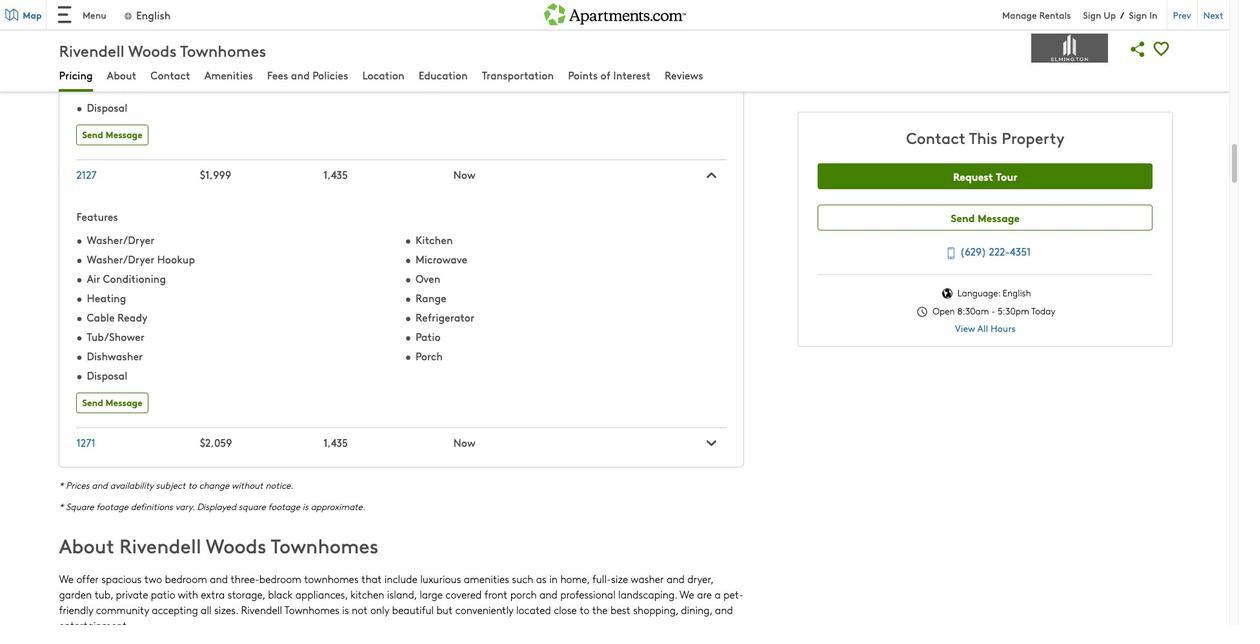 Task type: vqa. For each thing, say whether or not it's contained in the screenshot.
first "with" from the left
no



Task type: locate. For each thing, give the bounding box(es) containing it.
0 horizontal spatial sign
[[1084, 8, 1102, 21]]

0 vertical spatial townhomes
[[180, 39, 266, 60]]

2 range from the top
[[416, 291, 447, 305]]

1 1,435 from the top
[[324, 167, 348, 181]]

and right fees
[[291, 68, 310, 82]]

to inside we offer spacious two bedroom and three-bedroom townhomes that include luxurious amenities such as in home, full-size washer and dryer, garden tub, private patio with extra storage, black appliances, kitchen island, large covered front porch and professional landscaping. we are a pet- friendly community accepting all sizes. rivendell townhomes is not only beautiful but conveniently located close to the best shopping, dining, and entertainment.
[[580, 603, 590, 616]]

send message up the 2127 dropdown button
[[82, 128, 143, 141]]

0 vertical spatial to
[[188, 479, 197, 491]]

send message up (629) 222-4351 link
[[952, 210, 1020, 224]]

patio down refrigerator
[[416, 329, 441, 344]]

1 vertical spatial cable
[[87, 310, 115, 324]]

and up 'extra' at the left bottom of the page
[[210, 572, 228, 585]]

send message button up 1271
[[76, 393, 148, 413]]

-
[[992, 305, 996, 317]]

of
[[601, 68, 611, 82]]

manage rentals sign up / sign in
[[1003, 8, 1158, 21]]

contact left this
[[907, 127, 966, 148]]

0 vertical spatial send message button
[[76, 125, 148, 145]]

1 vertical spatial rivendell
[[119, 532, 201, 558]]

woods
[[128, 39, 177, 60], [206, 532, 266, 558]]

rivendell
[[59, 39, 125, 60], [119, 532, 201, 558], [241, 603, 282, 616]]

range down oven
[[416, 291, 447, 305]]

2 conditioning from the top
[[103, 271, 166, 285]]

about rivendell woods townhomes
[[59, 532, 379, 558]]

send up the (629)
[[952, 210, 976, 224]]

1 conditioning from the top
[[103, 3, 166, 17]]

2 * from the top
[[59, 500, 64, 512]]

to left the
[[580, 603, 590, 616]]

footage
[[96, 500, 128, 512], [268, 500, 300, 512]]

education button
[[419, 68, 468, 84]]

rivendell down storage,
[[241, 603, 282, 616]]

about
[[107, 68, 136, 82], [59, 532, 114, 558]]

1 vertical spatial conditioning
[[103, 271, 166, 285]]

0 vertical spatial conditioning
[[103, 3, 166, 17]]

townhomes up townhomes
[[271, 532, 379, 558]]

kitchen
[[351, 587, 385, 601]]

we up garden
[[59, 572, 74, 585]]

0 vertical spatial air
[[87, 3, 100, 17]]

send message up 1271
[[82, 396, 143, 409]]

2 disposal from the top
[[87, 368, 128, 382]]

1 vertical spatial 1,435
[[324, 435, 348, 449]]

is inside we offer spacious two bedroom and three-bedroom townhomes that include luxurious amenities such as in home, full-size washer and dryer, garden tub, private patio with extra storage, black appliances, kitchen island, large covered front porch and professional landscaping. we are a pet- friendly community accepting all sizes. rivendell townhomes is not only beautiful but conveniently located close to the best shopping, dining, and entertainment.
[[343, 603, 349, 616]]

dishwasher inside washer/dryer washer/dryer hookup air conditioning heating cable ready tub/shower dishwasher disposal
[[87, 349, 143, 363]]

1 vertical spatial is
[[343, 603, 349, 616]]

0 vertical spatial disposal
[[87, 100, 128, 114]]

5:30pm
[[998, 305, 1030, 317]]

patio right location
[[416, 61, 441, 76]]

(629)
[[961, 244, 987, 258]]

hookup
[[157, 252, 195, 266]]

0 horizontal spatial is
[[303, 500, 309, 512]]

* prices and availability subject to change without notice.
[[59, 479, 294, 491]]

message for air conditioning
[[106, 128, 143, 141]]

$2,059
[[200, 435, 232, 449]]

1 horizontal spatial contact
[[907, 127, 966, 148]]

1 horizontal spatial footage
[[268, 500, 300, 512]]

ready inside air conditioning heating cable ready tub/shower dishwasher disposal
[[118, 42, 147, 56]]

0 vertical spatial contact
[[151, 68, 190, 82]]

0 vertical spatial dishwasher
[[87, 81, 143, 95]]

(629) 222-4351 link
[[940, 242, 1032, 262]]

points
[[568, 68, 598, 82]]

1 cable from the top
[[87, 42, 115, 56]]

in
[[550, 572, 558, 585]]

ready inside washer/dryer washer/dryer hookup air conditioning heating cable ready tub/shower dishwasher disposal
[[118, 310, 147, 324]]

send message button up the 2127 dropdown button
[[76, 125, 148, 145]]

1 vertical spatial *
[[59, 500, 64, 512]]

0 vertical spatial 1,435
[[324, 167, 348, 181]]

sizes.
[[214, 603, 238, 616]]

1 vertical spatial dishwasher
[[87, 349, 143, 363]]

0 horizontal spatial bedroom
[[165, 572, 207, 585]]

1 range from the top
[[416, 23, 447, 37]]

townhomes
[[180, 39, 266, 60], [271, 532, 379, 558], [285, 603, 340, 616]]

0 horizontal spatial to
[[188, 479, 197, 491]]

patio porch
[[416, 61, 443, 95]]

2 heating from the top
[[87, 291, 126, 305]]

2 vertical spatial send message
[[82, 396, 143, 409]]

2 ready from the top
[[118, 310, 147, 324]]

1 heating from the top
[[87, 23, 126, 37]]

0 horizontal spatial footage
[[96, 500, 128, 512]]

1 bedroom from the left
[[165, 572, 207, 585]]

0 vertical spatial washer/dryer
[[87, 232, 155, 247]]

1 horizontal spatial bedroom
[[259, 572, 302, 585]]

1 now from the top
[[454, 167, 476, 181]]

1 porch from the top
[[416, 81, 443, 95]]

this
[[970, 127, 998, 148]]

1 vertical spatial washer/dryer
[[87, 252, 154, 266]]

1 vertical spatial we
[[680, 587, 695, 601]]

range inside kitchen microwave oven range refrigerator patio porch
[[416, 291, 447, 305]]

range up education
[[416, 23, 447, 37]]

amenities button
[[204, 68, 253, 84]]

* square footage definitions vary. displayed square footage is approximate.
[[59, 500, 366, 512]]

dishwasher
[[87, 81, 143, 95], [87, 349, 143, 363]]

1 vertical spatial disposal
[[87, 368, 128, 382]]

ready
[[118, 42, 147, 56], [118, 310, 147, 324]]

contact down rivendell woods townhomes
[[151, 68, 190, 82]]

1 sign from the left
[[1084, 8, 1102, 21]]

now for $2,059
[[454, 435, 476, 449]]

0 horizontal spatial woods
[[128, 39, 177, 60]]

0 vertical spatial about
[[107, 68, 136, 82]]

2 dishwasher from the top
[[87, 349, 143, 363]]

0 vertical spatial *
[[59, 479, 64, 491]]

view all hours
[[956, 322, 1016, 335]]

1 vertical spatial ready
[[118, 310, 147, 324]]

fees and policies button
[[267, 68, 348, 84]]

2 1,435 from the top
[[324, 435, 348, 449]]

square
[[239, 500, 266, 512]]

1 horizontal spatial english
[[1003, 287, 1032, 299]]

1 vertical spatial now
[[454, 435, 476, 449]]

air inside washer/dryer washer/dryer hookup air conditioning heating cable ready tub/shower dishwasher disposal
[[87, 271, 100, 285]]

1 vertical spatial patio
[[416, 329, 441, 344]]

2 vertical spatial message
[[106, 396, 143, 409]]

conditioning inside air conditioning heating cable ready tub/shower dishwasher disposal
[[103, 3, 166, 17]]

1 horizontal spatial woods
[[206, 532, 266, 558]]

1 ready from the top
[[118, 42, 147, 56]]

0 vertical spatial porch
[[416, 81, 443, 95]]

without
[[232, 479, 263, 491]]

footage down "availability" at the bottom of page
[[96, 500, 128, 512]]

request
[[954, 168, 994, 183]]

2 patio from the top
[[416, 329, 441, 344]]

1 disposal from the top
[[87, 100, 128, 114]]

woods up contact 'button'
[[128, 39, 177, 60]]

rivendell up two
[[119, 532, 201, 558]]

1 vertical spatial contact
[[907, 127, 966, 148]]

english up 5:30pm
[[1003, 287, 1032, 299]]

townhomes up amenities
[[180, 39, 266, 60]]

1 vertical spatial townhomes
[[271, 532, 379, 558]]

accepting
[[152, 603, 198, 616]]

2 sign from the left
[[1130, 8, 1148, 21]]

/
[[1121, 8, 1125, 21]]

close
[[554, 603, 577, 616]]

1 vertical spatial range
[[416, 291, 447, 305]]

0 vertical spatial heating
[[87, 23, 126, 37]]

message
[[106, 128, 143, 141], [978, 210, 1020, 224], [106, 396, 143, 409]]

1 vertical spatial english
[[1003, 287, 1032, 299]]

about right the pricing
[[107, 68, 136, 82]]

features
[[76, 209, 118, 223]]

tub,
[[95, 587, 113, 601]]

porch
[[511, 587, 537, 601]]

location button
[[363, 68, 405, 84]]

0 vertical spatial send message
[[82, 128, 143, 141]]

to
[[188, 479, 197, 491], [580, 603, 590, 616]]

pricing button
[[59, 68, 93, 84]]

* left square
[[59, 500, 64, 512]]

2 vertical spatial townhomes
[[285, 603, 340, 616]]

2 air from the top
[[87, 271, 100, 285]]

english up rivendell woods townhomes
[[136, 7, 171, 22]]

1 * from the top
[[59, 479, 64, 491]]

front
[[485, 587, 508, 601]]

0 vertical spatial range
[[416, 23, 447, 37]]

2 vertical spatial send
[[82, 396, 103, 409]]

0 horizontal spatial english
[[136, 7, 171, 22]]

bedroom up black at bottom
[[259, 572, 302, 585]]

dining,
[[682, 603, 713, 616]]

1,435 for $1,999
[[324, 167, 348, 181]]

0 vertical spatial message
[[106, 128, 143, 141]]

0 vertical spatial ready
[[118, 42, 147, 56]]

transportation
[[482, 68, 554, 82]]

porch right location button
[[416, 81, 443, 95]]

0 horizontal spatial contact
[[151, 68, 190, 82]]

conditioning down hookup
[[103, 271, 166, 285]]

2 tub/shower from the top
[[87, 329, 145, 344]]

2 vertical spatial send message button
[[76, 393, 148, 413]]

air left english link
[[87, 3, 100, 17]]

* left prices
[[59, 479, 64, 491]]

1 vertical spatial porch
[[416, 349, 443, 363]]

conditioning up rivendell woods townhomes
[[103, 3, 166, 17]]

we offer spacious two bedroom and three-bedroom townhomes that include luxurious amenities such as in home, full-size washer and dryer, garden tub, private patio with extra storage, black appliances, kitchen island, large covered front porch and professional landscaping. we are a pet- friendly community accepting all sizes. rivendell townhomes is not only beautiful but conveniently located close to the best shopping, dining, and entertainment.
[[59, 572, 744, 625]]

1 vertical spatial send
[[952, 210, 976, 224]]

sign left up at the right
[[1084, 8, 1102, 21]]

(629) 222-4351
[[961, 244, 1032, 258]]

1 tub/shower from the top
[[87, 61, 145, 76]]

is left approximate.
[[303, 500, 309, 512]]

next
[[1204, 8, 1224, 21]]

1 horizontal spatial is
[[343, 603, 349, 616]]

english
[[136, 7, 171, 22], [1003, 287, 1032, 299]]

transportation button
[[482, 68, 554, 84]]

cable
[[87, 42, 115, 56], [87, 310, 115, 324]]

tub/shower inside washer/dryer washer/dryer hookup air conditioning heating cable ready tub/shower dishwasher disposal
[[87, 329, 145, 344]]

porch down refrigerator
[[416, 349, 443, 363]]

home,
[[561, 572, 590, 585]]

cable inside washer/dryer washer/dryer hookup air conditioning heating cable ready tub/shower dishwasher disposal
[[87, 310, 115, 324]]

1 vertical spatial tub/shower
[[87, 329, 145, 344]]

reviews
[[665, 68, 704, 82]]

1 vertical spatial heating
[[87, 291, 126, 305]]

$1,999
[[200, 167, 231, 181]]

tub/shower
[[87, 61, 145, 76], [87, 329, 145, 344]]

2 footage from the left
[[268, 500, 300, 512]]

send message button for air conditioning
[[76, 125, 148, 145]]

1 horizontal spatial sign
[[1130, 8, 1148, 21]]

1 vertical spatial send message
[[952, 210, 1020, 224]]

1 vertical spatial woods
[[206, 532, 266, 558]]

sign in link
[[1130, 8, 1158, 21]]

dishwasher inside air conditioning heating cable ready tub/shower dishwasher disposal
[[87, 81, 143, 95]]

conveniently
[[456, 603, 514, 616]]

bedroom
[[165, 572, 207, 585], [259, 572, 302, 585]]

about for about button
[[107, 68, 136, 82]]

0 vertical spatial cable
[[87, 42, 115, 56]]

send up the 2127 dropdown button
[[82, 128, 103, 141]]

1 vertical spatial air
[[87, 271, 100, 285]]

0 vertical spatial tub/shower
[[87, 61, 145, 76]]

1 vertical spatial about
[[59, 532, 114, 558]]

as
[[537, 572, 547, 585]]

bedroom up with
[[165, 572, 207, 585]]

2 vertical spatial rivendell
[[241, 603, 282, 616]]

0 horizontal spatial we
[[59, 572, 74, 585]]

1 horizontal spatial to
[[580, 603, 590, 616]]

approximate.
[[311, 500, 366, 512]]

send up 1271
[[82, 396, 103, 409]]

are
[[698, 587, 712, 601]]

sign left in
[[1130, 8, 1148, 21]]

now
[[454, 167, 476, 181], [454, 435, 476, 449]]

is left not
[[343, 603, 349, 616]]

contact for contact 'button'
[[151, 68, 190, 82]]

and left dryer,
[[667, 572, 685, 585]]

1 patio from the top
[[416, 61, 441, 76]]

disposal inside washer/dryer washer/dryer hookup air conditioning heating cable ready tub/shower dishwasher disposal
[[87, 368, 128, 382]]

air down features
[[87, 271, 100, 285]]

townhomes down appliances,
[[285, 603, 340, 616]]

extra
[[201, 587, 225, 601]]

0 vertical spatial now
[[454, 167, 476, 181]]

2127
[[76, 167, 97, 181]]

entertainment.
[[59, 618, 130, 625]]

0 vertical spatial english
[[136, 7, 171, 22]]

next link
[[1198, 0, 1230, 30]]

1 horizontal spatial we
[[680, 587, 695, 601]]

about up offer
[[59, 532, 114, 558]]

washer/dryer washer/dryer hookup air conditioning heating cable ready tub/shower dishwasher disposal
[[87, 232, 195, 382]]

1 dishwasher from the top
[[87, 81, 143, 95]]

4351
[[1011, 244, 1032, 258]]

amenities
[[204, 68, 253, 82]]

2 porch from the top
[[416, 349, 443, 363]]

* for * prices and availability subject to change without notice.
[[59, 479, 64, 491]]

0 vertical spatial patio
[[416, 61, 441, 76]]

rivendell up the pricing
[[59, 39, 125, 60]]

amenities
[[464, 572, 510, 585]]

1 air from the top
[[87, 3, 100, 17]]

2 cable from the top
[[87, 310, 115, 324]]

that
[[362, 572, 382, 585]]

disposal inside air conditioning heating cable ready tub/shower dishwasher disposal
[[87, 100, 128, 114]]

townhomes inside we offer spacious two bedroom and three-bedroom townhomes that include luxurious amenities such as in home, full-size washer and dryer, garden tub, private patio with extra storage, black appliances, kitchen island, large covered front porch and professional landscaping. we are a pet- friendly community accepting all sizes. rivendell townhomes is not only beautiful but conveniently located close to the best shopping, dining, and entertainment.
[[285, 603, 340, 616]]

footage down notice.
[[268, 500, 300, 512]]

woods up three-
[[206, 532, 266, 558]]

0 vertical spatial rivendell
[[59, 39, 125, 60]]

air
[[87, 3, 100, 17], [87, 271, 100, 285]]

0 vertical spatial send
[[82, 128, 103, 141]]

send message
[[82, 128, 143, 141], [952, 210, 1020, 224], [82, 396, 143, 409]]

spacious
[[102, 572, 142, 585]]

now for $1,999
[[454, 167, 476, 181]]

2 now from the top
[[454, 435, 476, 449]]

we left are
[[680, 587, 695, 601]]

to right subject
[[188, 479, 197, 491]]

map
[[23, 8, 42, 21]]

send message button up (629) 222-4351 link
[[818, 205, 1154, 231]]

1 vertical spatial to
[[580, 603, 590, 616]]

community
[[96, 603, 149, 616]]



Task type: describe. For each thing, give the bounding box(es) containing it.
island,
[[387, 587, 417, 601]]

request tour
[[954, 168, 1018, 183]]

black
[[268, 587, 293, 601]]

hours
[[991, 322, 1016, 335]]

message for features
[[106, 396, 143, 409]]

refrigerator
[[416, 310, 475, 324]]

contact for contact this property
[[907, 127, 966, 148]]

in
[[1150, 8, 1158, 21]]

send message for features
[[82, 396, 143, 409]]

microwave
[[416, 252, 468, 266]]

today
[[1032, 305, 1056, 317]]

pricing
[[59, 68, 93, 82]]

a
[[715, 587, 721, 601]]

and down the in
[[540, 587, 558, 601]]

language:
[[958, 287, 1001, 299]]

prices
[[66, 479, 90, 491]]

heating inside air conditioning heating cable ready tub/shower dishwasher disposal
[[87, 23, 126, 37]]

1 footage from the left
[[96, 500, 128, 512]]

large
[[420, 587, 443, 601]]

porch inside kitchen microwave oven range refrigerator patio porch
[[416, 349, 443, 363]]

about button
[[107, 68, 136, 84]]

located
[[517, 603, 551, 616]]

2 bedroom from the left
[[259, 572, 302, 585]]

open 8:30am - 5:30pm today
[[931, 305, 1056, 317]]

english link
[[123, 7, 171, 22]]

send for features
[[82, 396, 103, 409]]

townhomes
[[304, 572, 359, 585]]

2127 button
[[76, 167, 97, 181]]

appliances,
[[296, 587, 348, 601]]

and down a
[[716, 603, 734, 616]]

friendly
[[59, 603, 93, 616]]

conditioning inside washer/dryer washer/dryer hookup air conditioning heating cable ready tub/shower dishwasher disposal
[[103, 271, 166, 285]]

patio
[[151, 587, 175, 601]]

full-
[[593, 572, 612, 585]]

availability
[[110, 479, 154, 491]]

1 vertical spatial message
[[978, 210, 1020, 224]]

view
[[956, 322, 976, 335]]

1271 button
[[76, 435, 96, 449]]

send message for air conditioning
[[82, 128, 143, 141]]

all
[[201, 603, 212, 616]]

menu button
[[46, 0, 117, 30]]

language: english
[[956, 287, 1032, 299]]

tub/shower inside air conditioning heating cable ready tub/shower dishwasher disposal
[[87, 61, 145, 76]]

and right prices
[[92, 479, 108, 491]]

property management company logo image
[[1032, 34, 1109, 63]]

displayed
[[197, 500, 236, 512]]

contact this property
[[907, 127, 1065, 148]]

size
[[612, 572, 629, 585]]

menu
[[83, 8, 106, 21]]

education
[[419, 68, 468, 82]]

cable inside air conditioning heating cable ready tub/shower dishwasher disposal
[[87, 42, 115, 56]]

oven
[[416, 271, 441, 285]]

all
[[978, 322, 989, 335]]

share listing image
[[1127, 37, 1150, 61]]

private
[[116, 587, 148, 601]]

dryer,
[[688, 572, 714, 585]]

three-
[[231, 572, 259, 585]]

* for * square footage definitions vary. displayed square footage is approximate.
[[59, 500, 64, 512]]

send for air conditioning
[[82, 128, 103, 141]]

apartments.com logo image
[[544, 0, 686, 25]]

not
[[352, 603, 368, 616]]

heating inside washer/dryer washer/dryer hookup air conditioning heating cable ready tub/shower dishwasher disposal
[[87, 291, 126, 305]]

subject
[[156, 479, 186, 491]]

2 washer/dryer from the top
[[87, 252, 154, 266]]

reviews button
[[665, 68, 704, 84]]

open
[[933, 305, 956, 317]]

1 vertical spatial send message button
[[818, 205, 1154, 231]]

washer
[[631, 572, 664, 585]]

but
[[437, 603, 453, 616]]

vary.
[[175, 500, 195, 512]]

location
[[363, 68, 405, 82]]

manage
[[1003, 8, 1038, 21]]

property
[[1002, 127, 1065, 148]]

0 vertical spatial is
[[303, 500, 309, 512]]

pet-
[[724, 587, 744, 601]]

kitchen
[[416, 232, 453, 247]]

222-
[[990, 244, 1011, 258]]

0 vertical spatial we
[[59, 572, 74, 585]]

best
[[611, 603, 631, 616]]

landscaping.
[[619, 587, 678, 601]]

kitchen microwave oven range refrigerator patio porch
[[416, 232, 475, 363]]

offer
[[77, 572, 99, 585]]

request tour button
[[818, 163, 1154, 189]]

patio inside the patio porch
[[416, 61, 441, 76]]

air inside air conditioning heating cable ready tub/shower dishwasher disposal
[[87, 3, 100, 17]]

about for about rivendell woods townhomes
[[59, 532, 114, 558]]

tour
[[997, 168, 1018, 183]]

interest
[[614, 68, 651, 82]]

definitions
[[131, 500, 173, 512]]

0 vertical spatial woods
[[128, 39, 177, 60]]

include
[[385, 572, 418, 585]]

beautiful
[[392, 603, 434, 616]]

rentals
[[1040, 8, 1072, 21]]

policies
[[313, 68, 348, 82]]

rivendell inside we offer spacious two bedroom and three-bedroom townhomes that include luxurious amenities such as in home, full-size washer and dryer, garden tub, private patio with extra storage, black appliances, kitchen island, large covered front porch and professional landscaping. we are a pet- friendly community accepting all sizes. rivendell townhomes is not only beautiful but conveniently located close to the best shopping, dining, and entertainment.
[[241, 603, 282, 616]]

and inside button
[[291, 68, 310, 82]]

patio inside kitchen microwave oven range refrigerator patio porch
[[416, 329, 441, 344]]

garden
[[59, 587, 92, 601]]

covered
[[446, 587, 482, 601]]

1,435 for $2,059
[[324, 435, 348, 449]]

1 washer/dryer from the top
[[87, 232, 155, 247]]

rivendell woods townhomes
[[59, 39, 266, 60]]

up
[[1104, 8, 1117, 21]]

manage rentals link
[[1003, 8, 1084, 21]]

1271
[[76, 435, 96, 449]]

such
[[512, 572, 534, 585]]

send message button for features
[[76, 393, 148, 413]]

points of interest button
[[568, 68, 651, 84]]



